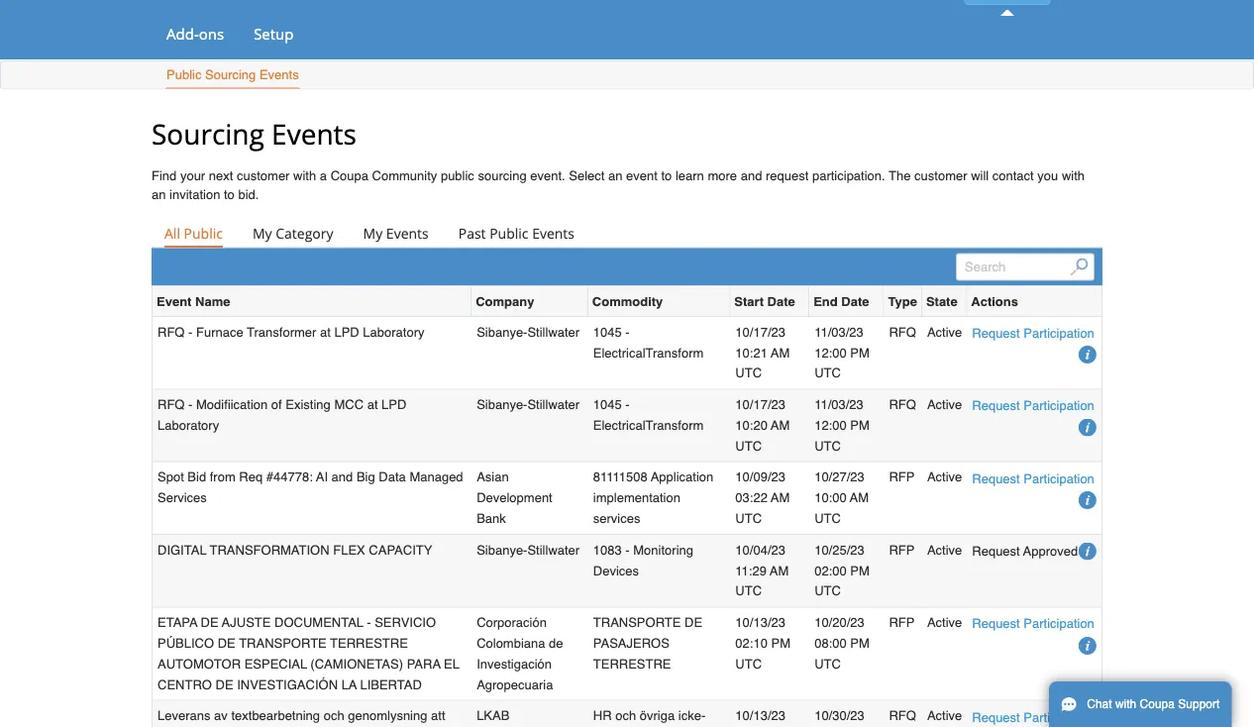 Task type: describe. For each thing, give the bounding box(es) containing it.
10/09/23
[[736, 470, 786, 485]]

08:00
[[815, 637, 847, 651]]

request participation button for 10/17/23 10:20 am utc
[[972, 396, 1095, 417]]

pm inside 10/13/23 02:10 pm utc
[[771, 637, 791, 651]]

laboratory inside rfq - modifiication of existing mcc at lpd laboratory
[[158, 418, 219, 433]]

start
[[735, 295, 764, 310]]

request for 10/17/23 10:20 am utc
[[972, 399, 1020, 414]]

find
[[152, 169, 177, 184]]

request inside 'active request participation'
[[972, 710, 1020, 725]]

11/03/23 for 10/17/23 10:21 am utc
[[815, 325, 864, 340]]

devices
[[593, 564, 639, 579]]

utc inside 10/17/23 10:21 am utc
[[736, 366, 762, 381]]

utc right 10/17/23 10:21 am utc
[[815, 366, 841, 381]]

add-ons
[[166, 24, 224, 44]]

monitoring
[[634, 543, 694, 558]]

03:22
[[736, 491, 768, 506]]

public sourcing events link
[[165, 63, 300, 89]]

sibanye-stillwater for at
[[477, 398, 580, 413]]

active for 10/17/23 10:20 am utc
[[927, 398, 963, 413]]

a
[[320, 169, 327, 184]]

name
[[195, 295, 230, 310]]

state button
[[926, 292, 958, 313]]

10/25/23 02:00 pm utc
[[815, 543, 870, 599]]

- up 81111508
[[626, 398, 630, 413]]

1045 for 10/17/23 10:20 am utc
[[593, 398, 622, 413]]

pasajeros
[[593, 637, 670, 651]]

big
[[357, 470, 375, 485]]

request participation for 10/17/23 10:21 am utc
[[972, 326, 1095, 341]]

active for 10/09/23 03:22 am utc
[[927, 470, 963, 485]]

bank
[[477, 512, 506, 527]]

request participation button for 10/13/23 02:10 pm utc
[[972, 614, 1095, 635]]

rfq inside rfq - modifiication of existing mcc at lpd laboratory
[[158, 398, 185, 413]]

utc inside 10/20/23 08:00 pm utc
[[815, 657, 841, 672]]

am for 10:21
[[771, 346, 790, 360]]

participation for 10/17/23 10:20 am utc
[[1024, 399, 1095, 414]]

transporte de pasajeros terrestre
[[593, 616, 703, 672]]

especial
[[244, 657, 307, 672]]

request
[[766, 169, 809, 184]]

setup link
[[241, 19, 307, 49]]

Search text field
[[957, 254, 1095, 281]]

invitation
[[170, 187, 220, 202]]

event
[[626, 169, 658, 184]]

ons
[[199, 24, 224, 44]]

all public
[[165, 224, 223, 243]]

active request participation
[[927, 709, 1095, 725]]

investigación
[[477, 657, 552, 672]]

11/03/23 for 10/17/23 10:20 am utc
[[815, 398, 864, 413]]

implementation
[[593, 491, 681, 506]]

transporte inside transporte de pasajeros terrestre
[[593, 616, 681, 631]]

pm for 10/17/23 10:21 am utc
[[851, 346, 870, 360]]

4 request from the top
[[972, 544, 1020, 559]]

2 customer from the left
[[915, 169, 968, 184]]

request approved
[[972, 544, 1078, 559]]

10/27/23
[[815, 470, 865, 485]]

search image
[[1071, 259, 1089, 276]]

flex
[[333, 543, 365, 558]]

10/09/23 03:22 am utc
[[736, 470, 790, 527]]

10/13/23 for 10/13/23 02:10 pm utc
[[736, 616, 786, 631]]

10/25/23
[[815, 543, 865, 558]]

rfq for rfq - modifiication of existing mcc at lpd laboratory
[[889, 398, 917, 413]]

pm for 10/04/23 11:29 am utc
[[851, 564, 870, 579]]

development
[[477, 491, 553, 506]]

1 customer from the left
[[237, 169, 290, 184]]

support
[[1179, 698, 1220, 712]]

all
[[165, 224, 180, 243]]

actions
[[971, 295, 1019, 310]]

servicio
[[375, 616, 436, 631]]

asian development bank
[[477, 470, 553, 527]]

chat
[[1087, 698, 1112, 712]]

10/04/23 11:29 am utc
[[736, 543, 789, 599]]

type state
[[888, 295, 958, 310]]

corporación
[[477, 616, 547, 631]]

81111508
[[593, 470, 648, 485]]

my for my events
[[363, 224, 383, 243]]

request participation button for 10/17/23 10:21 am utc
[[972, 323, 1095, 344]]

02:10
[[736, 637, 768, 651]]

spot bid from req #44778: ai and big data managed services
[[158, 470, 463, 506]]

active inside 'active request participation'
[[927, 709, 963, 724]]

approved
[[1024, 544, 1078, 559]]

services
[[593, 512, 641, 527]]

sourcing events
[[152, 115, 357, 153]]

category
[[276, 224, 333, 243]]

events inside 'link'
[[260, 68, 299, 83]]

request for 10/09/23 03:22 am utc
[[972, 472, 1020, 486]]

10/17/23 10:20 am utc
[[736, 398, 790, 454]]

past
[[459, 224, 486, 243]]

0 vertical spatial to
[[661, 169, 672, 184]]

rfp for 10/27/23 10:00 am utc
[[889, 470, 915, 485]]

investigación
[[237, 678, 338, 693]]

etapa
[[158, 616, 198, 631]]

lkab
[[477, 709, 510, 724]]

de down ajuste
[[218, 637, 236, 651]]

#44778:
[[266, 470, 313, 485]]

de
[[549, 637, 563, 651]]

participation for 10/09/23 03:22 am utc
[[1024, 472, 1095, 486]]

public inside public sourcing events 'link'
[[166, 68, 202, 83]]

3 sibanye-stillwater from the top
[[477, 543, 580, 558]]

10/17/23 for 10:20
[[736, 398, 786, 413]]

pm for 10/13/23 02:10 pm utc
[[851, 637, 870, 651]]

hr
[[593, 709, 612, 724]]

am for 10:00
[[850, 491, 869, 506]]

date for end date
[[842, 295, 870, 310]]

event name
[[157, 295, 230, 310]]

events down event.
[[532, 224, 575, 243]]

active for 10/04/23 11:29 am utc
[[927, 543, 963, 558]]

1045 for 10/17/23 10:21 am utc
[[593, 325, 622, 340]]

tab list containing all public
[[152, 220, 1103, 248]]

libertad
[[360, 678, 422, 693]]

centro
[[158, 678, 212, 693]]

spot
[[158, 470, 184, 485]]

type button
[[888, 292, 918, 313]]

utc inside 10/04/23 11:29 am utc
[[736, 584, 762, 599]]

pm for 10/17/23 10:20 am utc
[[851, 418, 870, 433]]

and inside spot bid from req #44778: ai and big data managed services
[[332, 470, 353, 485]]

terrestre inside transporte de pasajeros terrestre
[[593, 657, 671, 672]]

am for 03:22
[[771, 491, 790, 506]]

leverans
[[158, 709, 211, 724]]

sibanye-stillwater for laboratory
[[477, 325, 580, 340]]

10/27/23 10:00 am utc
[[815, 470, 869, 527]]

av
[[214, 709, 228, 724]]

will
[[971, 169, 989, 184]]

electricaltransform for 10:21
[[593, 346, 704, 360]]

0 horizontal spatial to
[[224, 187, 235, 202]]

request for 10/17/23 10:21 am utc
[[972, 326, 1020, 341]]

asian
[[477, 470, 509, 485]]

the
[[889, 169, 911, 184]]

public for past
[[490, 224, 529, 243]]

och inside the leverans av textbearbetning och genomlysning att
[[324, 709, 345, 724]]

leverans av textbearbetning och genomlysning att
[[158, 709, 445, 727]]

stillwater for laboratory
[[528, 325, 580, 340]]

sibanye- for rfq - furnace transformer at lpd laboratory
[[477, 325, 528, 340]]

bid
[[188, 470, 206, 485]]

my category link
[[240, 220, 346, 248]]



Task type: locate. For each thing, give the bounding box(es) containing it.
10/17/23 up "10:20"
[[736, 398, 786, 413]]

am inside 10/09/23 03:22 am utc
[[771, 491, 790, 506]]

10/20/23
[[815, 616, 865, 631]]

corporación colombiana de investigación agropecuaria
[[477, 616, 563, 693]]

1 vertical spatial 11/03/23 12:00 pm utc
[[815, 398, 870, 454]]

1 vertical spatial 10/17/23
[[736, 398, 786, 413]]

lpd right transformer
[[334, 325, 359, 340]]

sibanye- down company 'button'
[[477, 325, 528, 340]]

2 sibanye- from the top
[[477, 398, 528, 413]]

0 horizontal spatial customer
[[237, 169, 290, 184]]

1045 - electricaltransform
[[593, 325, 704, 360], [593, 398, 704, 433]]

10/13/23 inside 10/13/23 02:10 pm utc
[[736, 616, 786, 631]]

transporte up pasajeros
[[593, 616, 681, 631]]

coupa left support
[[1140, 698, 1175, 712]]

2 10/13/23 from the top
[[736, 709, 790, 727]]

to left the learn
[[661, 169, 672, 184]]

am inside 10/04/23 11:29 am utc
[[770, 564, 789, 579]]

3 rfp from the top
[[889, 616, 915, 631]]

application
[[651, 470, 714, 485]]

de up público
[[201, 616, 219, 631]]

0 vertical spatial electricaltransform
[[593, 346, 704, 360]]

utc inside the 10/25/23 02:00 pm utc
[[815, 584, 841, 599]]

2 sibanye-stillwater from the top
[[477, 398, 580, 413]]

81111508 application implementation services
[[593, 470, 714, 527]]

bid.
[[238, 187, 259, 202]]

participation for 10/13/23 02:10 pm utc
[[1024, 617, 1095, 632]]

2 rfp from the top
[[889, 543, 915, 558]]

0 horizontal spatial with
[[293, 169, 316, 184]]

at right mcc
[[367, 398, 378, 413]]

1 vertical spatial 1045 - electricaltransform
[[593, 398, 704, 433]]

1 horizontal spatial and
[[741, 169, 762, 184]]

end date button
[[814, 292, 870, 313]]

commodity
[[592, 295, 663, 310]]

events up a
[[272, 115, 357, 153]]

0 horizontal spatial date
[[768, 295, 796, 310]]

sourcing up "next"
[[152, 115, 264, 153]]

10:20
[[736, 418, 768, 433]]

utc inside '10/17/23 10:20 am utc'
[[736, 439, 762, 454]]

1045 - electricaltransform for 10:20
[[593, 398, 704, 433]]

0 vertical spatial 12:00
[[815, 346, 847, 360]]

utc down 03:22
[[736, 512, 762, 527]]

2 vertical spatial rfp
[[889, 616, 915, 631]]

rfq - modifiication of existing mcc at lpd laboratory
[[158, 398, 407, 433]]

2 horizontal spatial with
[[1116, 698, 1137, 712]]

pm down end date button
[[851, 346, 870, 360]]

contact
[[993, 169, 1034, 184]]

- inside 1083 - monitoring devices
[[626, 543, 630, 558]]

5 request participation button from the top
[[972, 707, 1095, 727]]

pm inside 10/20/23 08:00 pm utc
[[851, 637, 870, 651]]

0 vertical spatial 10/13/23
[[736, 616, 786, 631]]

2 vertical spatial sibanye-stillwater
[[477, 543, 580, 558]]

am down 10/27/23
[[850, 491, 869, 506]]

sibanye-
[[477, 325, 528, 340], [477, 398, 528, 413], [477, 543, 528, 558]]

sibanye- for rfq - modifiication of existing mcc at lpd laboratory
[[477, 398, 528, 413]]

och down la
[[324, 709, 345, 724]]

12:00 for 10/17/23 10:20 am utc
[[815, 418, 847, 433]]

1 horizontal spatial customer
[[915, 169, 968, 184]]

0 horizontal spatial and
[[332, 470, 353, 485]]

terrestre inside 'etapa de ajuste documental - servicio público de transporte terrestre automotor especial (camionetas) para el centro de investigación la libertad'
[[330, 637, 408, 651]]

rfp right 10/25/23 in the bottom right of the page
[[889, 543, 915, 558]]

1 horizontal spatial with
[[1062, 169, 1085, 184]]

1083 - monitoring devices
[[593, 543, 694, 579]]

el
[[444, 657, 460, 672]]

3 request participation button from the top
[[972, 469, 1095, 489]]

1 12:00 from the top
[[815, 346, 847, 360]]

2 11/03/23 12:00 pm utc from the top
[[815, 398, 870, 454]]

att
[[431, 709, 445, 724]]

och inside 'hr och övriga icke-'
[[616, 709, 636, 724]]

2 electricaltransform from the top
[[593, 418, 704, 433]]

date
[[768, 295, 796, 310], [842, 295, 870, 310]]

0 horizontal spatial my
[[253, 224, 272, 243]]

public inside all public link
[[184, 224, 223, 243]]

2 10/17/23 from the top
[[736, 398, 786, 413]]

0 vertical spatial 11/03/23
[[815, 325, 864, 340]]

- inside 'etapa de ajuste documental - servicio público de transporte terrestre automotor especial (camionetas) para el centro de investigación la libertad'
[[367, 616, 371, 631]]

1045 down commodity 'button'
[[593, 325, 622, 340]]

1 vertical spatial and
[[332, 470, 353, 485]]

type
[[888, 295, 918, 310]]

0 horizontal spatial och
[[324, 709, 345, 724]]

am for 11:29
[[770, 564, 789, 579]]

övriga
[[640, 709, 675, 724]]

0 horizontal spatial coupa
[[331, 169, 369, 184]]

start date button
[[735, 292, 796, 313]]

0 vertical spatial transporte
[[593, 616, 681, 631]]

sibanye-stillwater down company 'button'
[[477, 325, 580, 340]]

1 vertical spatial coupa
[[1140, 698, 1175, 712]]

11/03/23 down end date button
[[815, 325, 864, 340]]

icke-
[[679, 709, 706, 724]]

request for 10/13/23 02:10 pm utc
[[972, 617, 1020, 632]]

10/13/23 02:10 pm utc
[[736, 616, 791, 672]]

2 vertical spatial sibanye-
[[477, 543, 528, 558]]

de
[[201, 616, 219, 631], [685, 616, 703, 631], [218, 637, 236, 651], [216, 678, 233, 693]]

pm up 10/27/23
[[851, 418, 870, 433]]

pm down 10/20/23 at the bottom right of the page
[[851, 637, 870, 651]]

past public events
[[459, 224, 575, 243]]

textbearbetning
[[231, 709, 320, 724]]

1 vertical spatial an
[[152, 187, 166, 202]]

2 12:00 from the top
[[815, 418, 847, 433]]

4 active from the top
[[927, 543, 963, 558]]

transporte up especial
[[239, 637, 327, 651]]

request participation for 10/13/23 02:10 pm utc
[[972, 617, 1095, 632]]

2 stillwater from the top
[[528, 398, 580, 413]]

public inside past public events link
[[490, 224, 529, 243]]

active for 10/13/23 02:10 pm utc
[[927, 616, 963, 631]]

0 vertical spatial lpd
[[334, 325, 359, 340]]

4 participation from the top
[[1024, 617, 1095, 632]]

1 horizontal spatial an
[[608, 169, 623, 184]]

1 vertical spatial 10/13/23
[[736, 709, 790, 727]]

utc down the 10:21
[[736, 366, 762, 381]]

0 vertical spatial sibanye-stillwater
[[477, 325, 580, 340]]

mcc
[[334, 398, 364, 413]]

0 vertical spatial laboratory
[[363, 325, 425, 340]]

date inside start date button
[[768, 295, 796, 310]]

existing
[[286, 398, 331, 413]]

och
[[324, 709, 345, 724], [616, 709, 636, 724]]

am inside 10/27/23 10:00 am utc
[[850, 491, 869, 506]]

rfq for leverans av textbearbetning och genomlysning att
[[889, 709, 917, 724]]

1 horizontal spatial my
[[363, 224, 383, 243]]

at inside rfq - modifiication of existing mcc at lpd laboratory
[[367, 398, 378, 413]]

1 vertical spatial sibanye-
[[477, 398, 528, 413]]

an down the find
[[152, 187, 166, 202]]

utc down 10:00
[[815, 512, 841, 527]]

utc down 02:00
[[815, 584, 841, 599]]

(camionetas)
[[311, 657, 403, 672]]

sibanye- up asian
[[477, 398, 528, 413]]

10/04/23
[[736, 543, 786, 558]]

- right 1083
[[626, 543, 630, 558]]

1 request participation button from the top
[[972, 323, 1095, 344]]

an
[[608, 169, 623, 184], [152, 187, 166, 202]]

1 och from the left
[[324, 709, 345, 724]]

sourcing inside public sourcing events 'link'
[[205, 68, 256, 83]]

1 horizontal spatial laboratory
[[363, 325, 425, 340]]

utc down the '02:10'
[[736, 657, 762, 672]]

public
[[441, 169, 475, 184]]

6 request from the top
[[972, 710, 1020, 725]]

date right end
[[842, 295, 870, 310]]

public for all
[[184, 224, 223, 243]]

request participation for 10/17/23 10:20 am utc
[[972, 399, 1095, 414]]

pm inside the 10/25/23 02:00 pm utc
[[851, 564, 870, 579]]

community
[[372, 169, 437, 184]]

de up av
[[216, 678, 233, 693]]

2 participation from the top
[[1024, 399, 1095, 414]]

1 horizontal spatial och
[[616, 709, 636, 724]]

10/13/23 right icke-
[[736, 709, 790, 727]]

1 vertical spatial laboratory
[[158, 418, 219, 433]]

1 participation from the top
[[1024, 326, 1095, 341]]

utc down 08:00
[[815, 657, 841, 672]]

rfq for rfq - furnace transformer at lpd laboratory
[[889, 325, 917, 340]]

02:00
[[815, 564, 847, 579]]

4 request participation button from the top
[[972, 614, 1095, 635]]

1 my from the left
[[253, 224, 272, 243]]

sibanye-stillwater down bank
[[477, 543, 580, 558]]

am inside 10/17/23 10:21 am utc
[[771, 346, 790, 360]]

request participation button for 10/09/23 03:22 am utc
[[972, 469, 1095, 489]]

3 participation from the top
[[1024, 472, 1095, 486]]

10:00
[[815, 491, 847, 506]]

0 vertical spatial terrestre
[[330, 637, 408, 651]]

lpd inside rfq - modifiication of existing mcc at lpd laboratory
[[382, 398, 407, 413]]

documental
[[275, 616, 364, 631]]

1045 - electricaltransform down commodity 'button'
[[593, 325, 704, 360]]

10/13/23 up the '02:10'
[[736, 616, 786, 631]]

my down bid. at the top left
[[253, 224, 272, 243]]

1 horizontal spatial terrestre
[[593, 657, 671, 672]]

3 active from the top
[[927, 470, 963, 485]]

1 vertical spatial sourcing
[[152, 115, 264, 153]]

2 request participation from the top
[[972, 399, 1095, 414]]

genomlysning
[[348, 709, 428, 724]]

utc inside 10/27/23 10:00 am utc
[[815, 512, 841, 527]]

11/03/23 12:00 pm utc for 10/17/23 10:21 am utc
[[815, 325, 870, 381]]

12:00 for 10/17/23 10:21 am utc
[[815, 346, 847, 360]]

2 11/03/23 from the top
[[815, 398, 864, 413]]

5 active from the top
[[927, 616, 963, 631]]

colombiana
[[477, 637, 546, 651]]

public right past
[[490, 224, 529, 243]]

1 horizontal spatial coupa
[[1140, 698, 1175, 712]]

ajuste
[[222, 616, 271, 631]]

0 vertical spatial at
[[320, 325, 331, 340]]

1 date from the left
[[768, 295, 796, 310]]

1 sibanye- from the top
[[477, 325, 528, 340]]

2 request participation button from the top
[[972, 396, 1095, 417]]

transporte inside 'etapa de ajuste documental - servicio público de transporte terrestre automotor especial (camionetas) para el centro de investigación la libertad'
[[239, 637, 327, 651]]

rfp for 10/20/23 08:00 pm utc
[[889, 616, 915, 631]]

am inside '10/17/23 10:20 am utc'
[[771, 418, 790, 433]]

och right the hr
[[616, 709, 636, 724]]

at right transformer
[[320, 325, 331, 340]]

sibanye- down bank
[[477, 543, 528, 558]]

date inside end date button
[[842, 295, 870, 310]]

1 vertical spatial to
[[224, 187, 235, 202]]

1 sibanye-stillwater from the top
[[477, 325, 580, 340]]

customer up bid. at the top left
[[237, 169, 290, 184]]

0 horizontal spatial terrestre
[[330, 637, 408, 651]]

utc down "10:20"
[[736, 439, 762, 454]]

my down community
[[363, 224, 383, 243]]

5 participation from the top
[[1024, 710, 1095, 725]]

1 10/13/23 from the top
[[736, 616, 786, 631]]

all public link
[[152, 220, 236, 248]]

rfp right 10/20/23 at the bottom right of the page
[[889, 616, 915, 631]]

laboratory down the modifiication at left
[[158, 418, 219, 433]]

0 vertical spatial an
[[608, 169, 623, 184]]

my events
[[363, 224, 429, 243]]

0 vertical spatial 1045
[[593, 325, 622, 340]]

events down setup link
[[260, 68, 299, 83]]

de left 10/13/23 02:10 pm utc
[[685, 616, 703, 631]]

0 horizontal spatial laboratory
[[158, 418, 219, 433]]

chat with coupa support button
[[1049, 682, 1232, 727]]

transformer
[[247, 325, 317, 340]]

sibanye-stillwater up asian
[[477, 398, 580, 413]]

and
[[741, 169, 762, 184], [332, 470, 353, 485]]

10/17/23 inside '10/17/23 10:20 am utc'
[[736, 398, 786, 413]]

1 horizontal spatial at
[[367, 398, 378, 413]]

1 1045 - electricaltransform from the top
[[593, 325, 704, 360]]

0 horizontal spatial lpd
[[334, 325, 359, 340]]

1 rfp from the top
[[889, 470, 915, 485]]

1 vertical spatial transporte
[[239, 637, 327, 651]]

10/17/23 up the 10:21
[[736, 325, 786, 340]]

3 stillwater from the top
[[528, 543, 580, 558]]

participation for 10/17/23 10:21 am utc
[[1024, 326, 1095, 341]]

with right chat
[[1116, 698, 1137, 712]]

1 1045 from the top
[[593, 325, 622, 340]]

utc inside 10/09/23 03:22 am utc
[[736, 512, 762, 527]]

lpd right mcc
[[382, 398, 407, 413]]

0 vertical spatial sourcing
[[205, 68, 256, 83]]

3 request participation from the top
[[972, 472, 1095, 486]]

2 1045 from the top
[[593, 398, 622, 413]]

am for 10:20
[[771, 418, 790, 433]]

company button
[[476, 292, 535, 313]]

de inside transporte de pasajeros terrestre
[[685, 616, 703, 631]]

with left a
[[293, 169, 316, 184]]

rfp for 10/25/23 02:00 pm utc
[[889, 543, 915, 558]]

actions button
[[971, 292, 1019, 313]]

your
[[180, 169, 205, 184]]

1 request participation from the top
[[972, 326, 1095, 341]]

tab list
[[152, 220, 1103, 248]]

start date
[[735, 295, 796, 310]]

11/03/23
[[815, 325, 864, 340], [815, 398, 864, 413]]

12:00 up 10/27/23
[[815, 418, 847, 433]]

participation
[[1024, 326, 1095, 341], [1024, 399, 1095, 414], [1024, 472, 1095, 486], [1024, 617, 1095, 632], [1024, 710, 1095, 725]]

- inside rfq - modifiication of existing mcc at lpd laboratory
[[188, 398, 193, 413]]

2 active from the top
[[927, 398, 963, 413]]

my events link
[[350, 220, 442, 248]]

- down commodity 'button'
[[626, 325, 630, 340]]

participation inside 'active request participation'
[[1024, 710, 1095, 725]]

utc
[[736, 366, 762, 381], [815, 366, 841, 381], [736, 439, 762, 454], [815, 439, 841, 454], [736, 512, 762, 527], [815, 512, 841, 527], [736, 584, 762, 599], [815, 584, 841, 599], [736, 657, 762, 672], [815, 657, 841, 672]]

data
[[379, 470, 406, 485]]

utc down 11:29
[[736, 584, 762, 599]]

public right the all
[[184, 224, 223, 243]]

stillwater for at
[[528, 398, 580, 413]]

am right the 10:21
[[771, 346, 790, 360]]

customer left the will
[[915, 169, 968, 184]]

and inside find your next customer with a coupa community public sourcing event. select an event to learn more and request participation. the customer will contact you with an invitation to bid.
[[741, 169, 762, 184]]

11/03/23 12:00 pm utc down end date button
[[815, 325, 870, 381]]

coupa right a
[[331, 169, 369, 184]]

coupa inside chat with coupa support button
[[1140, 698, 1175, 712]]

11/03/23 12:00 pm utc up 10/27/23
[[815, 398, 870, 454]]

1045 up 81111508
[[593, 398, 622, 413]]

0 horizontal spatial an
[[152, 187, 166, 202]]

end date
[[814, 295, 870, 310]]

active for 10/17/23 10:21 am utc
[[927, 325, 963, 340]]

10/17/23 for 10:21
[[736, 325, 786, 340]]

10/17/23 inside 10/17/23 10:21 am utc
[[736, 325, 786, 340]]

2 request from the top
[[972, 399, 1020, 414]]

11/03/23 12:00 pm utc for 10/17/23 10:20 am utc
[[815, 398, 870, 454]]

select
[[569, 169, 605, 184]]

1 vertical spatial 12:00
[[815, 418, 847, 433]]

pm right the '02:10'
[[771, 637, 791, 651]]

rfp right 10/27/23
[[889, 470, 915, 485]]

am down 10/09/23
[[771, 491, 790, 506]]

0 vertical spatial coupa
[[331, 169, 369, 184]]

10/13/23 for 10/13/23
[[736, 709, 790, 727]]

1 electricaltransform from the top
[[593, 346, 704, 360]]

1 vertical spatial 1045
[[593, 398, 622, 413]]

4 request participation from the top
[[972, 617, 1095, 632]]

10/30/23
[[815, 709, 870, 727]]

sibanye- for digital transformation  flex capacity
[[477, 543, 528, 558]]

and right the ai
[[332, 470, 353, 485]]

3 request from the top
[[972, 472, 1020, 486]]

with inside button
[[1116, 698, 1137, 712]]

- left the modifiication at left
[[188, 398, 193, 413]]

0 vertical spatial 1045 - electricaltransform
[[593, 325, 704, 360]]

am down 10/04/23
[[770, 564, 789, 579]]

managed
[[410, 470, 463, 485]]

1 vertical spatial stillwater
[[528, 398, 580, 413]]

request participation for 10/09/23 03:22 am utc
[[972, 472, 1095, 486]]

1 vertical spatial lpd
[[382, 398, 407, 413]]

utc inside 10/13/23 02:10 pm utc
[[736, 657, 762, 672]]

1 horizontal spatial to
[[661, 169, 672, 184]]

events down community
[[386, 224, 429, 243]]

my
[[253, 224, 272, 243], [363, 224, 383, 243]]

10:21
[[736, 346, 768, 360]]

date right start
[[768, 295, 796, 310]]

to left bid. at the top left
[[224, 187, 235, 202]]

1 request from the top
[[972, 326, 1020, 341]]

etapa de ajuste documental - servicio público de transporte terrestre automotor especial (camionetas) para el centro de investigación la libertad
[[158, 616, 460, 693]]

- left servicio
[[367, 616, 371, 631]]

rfq - furnace transformer at lpd laboratory
[[158, 325, 425, 340]]

11/03/23 up 10/27/23
[[815, 398, 864, 413]]

sourcing down ons
[[205, 68, 256, 83]]

10/17/23 10:21 am utc
[[736, 325, 790, 381]]

public down add-
[[166, 68, 202, 83]]

laboratory up mcc
[[363, 325, 425, 340]]

terrestre down pasajeros
[[593, 657, 671, 672]]

1 horizontal spatial lpd
[[382, 398, 407, 413]]

find your next customer with a coupa community public sourcing event. select an event to learn more and request participation. the customer will contact you with an invitation to bid.
[[152, 169, 1085, 202]]

0 vertical spatial stillwater
[[528, 325, 580, 340]]

company
[[476, 295, 535, 310]]

electricaltransform for 10:20
[[593, 418, 704, 433]]

1045 - electricaltransform up 81111508
[[593, 398, 704, 433]]

coupa inside find your next customer with a coupa community public sourcing event. select an event to learn more and request participation. the customer will contact you with an invitation to bid.
[[331, 169, 369, 184]]

services
[[158, 491, 207, 506]]

- left furnace
[[188, 325, 193, 340]]

0 vertical spatial rfp
[[889, 470, 915, 485]]

1 10/17/23 from the top
[[736, 325, 786, 340]]

2 my from the left
[[363, 224, 383, 243]]

am right "10:20"
[[771, 418, 790, 433]]

3 sibanye- from the top
[[477, 543, 528, 558]]

sourcing
[[478, 169, 527, 184]]

utc up 10/27/23
[[815, 439, 841, 454]]

1 vertical spatial electricaltransform
[[593, 418, 704, 433]]

10/13/23
[[736, 616, 786, 631], [736, 709, 790, 727]]

terrestre up (camionetas)
[[330, 637, 408, 651]]

pm down 10/25/23 in the bottom right of the page
[[851, 564, 870, 579]]

1 stillwater from the top
[[528, 325, 580, 340]]

1 active from the top
[[927, 325, 963, 340]]

commodity button
[[592, 292, 663, 313]]

of
[[271, 398, 282, 413]]

electricaltransform up 81111508
[[593, 418, 704, 433]]

0 vertical spatial 10/17/23
[[736, 325, 786, 340]]

laboratory
[[363, 325, 425, 340], [158, 418, 219, 433]]

1045 - electricaltransform for 10:21
[[593, 325, 704, 360]]

0 horizontal spatial transporte
[[239, 637, 327, 651]]

with right you in the top of the page
[[1062, 169, 1085, 184]]

transformation
[[210, 543, 330, 558]]

1 vertical spatial rfp
[[889, 543, 915, 558]]

1 11/03/23 from the top
[[815, 325, 864, 340]]

0 vertical spatial sibanye-
[[477, 325, 528, 340]]

5 request from the top
[[972, 617, 1020, 632]]

at
[[320, 325, 331, 340], [367, 398, 378, 413]]

2 vertical spatial stillwater
[[528, 543, 580, 558]]

agropecuaria
[[477, 678, 553, 693]]

1 vertical spatial at
[[367, 398, 378, 413]]

1 horizontal spatial transporte
[[593, 616, 681, 631]]

0 vertical spatial 11/03/23 12:00 pm utc
[[815, 325, 870, 381]]

6 active from the top
[[927, 709, 963, 724]]

0 vertical spatial and
[[741, 169, 762, 184]]

1 11/03/23 12:00 pm utc from the top
[[815, 325, 870, 381]]

and right more
[[741, 169, 762, 184]]

1 vertical spatial 11/03/23
[[815, 398, 864, 413]]

1 horizontal spatial date
[[842, 295, 870, 310]]

am
[[771, 346, 790, 360], [771, 418, 790, 433], [771, 491, 790, 506], [850, 491, 869, 506], [770, 564, 789, 579]]

12:00 down end
[[815, 346, 847, 360]]

learn
[[676, 169, 704, 184]]

1 vertical spatial sibanye-stillwater
[[477, 398, 580, 413]]

an left event
[[608, 169, 623, 184]]

2 date from the left
[[842, 295, 870, 310]]

electricaltransform down commodity 'button'
[[593, 346, 704, 360]]

1 vertical spatial terrestre
[[593, 657, 671, 672]]

11:29
[[736, 564, 767, 579]]

setup
[[254, 24, 294, 44]]

2 och from the left
[[616, 709, 636, 724]]

2 1045 - electricaltransform from the top
[[593, 398, 704, 433]]

date for start date
[[768, 295, 796, 310]]

electricaltransform
[[593, 346, 704, 360], [593, 418, 704, 433]]

my for my category
[[253, 224, 272, 243]]

0 horizontal spatial at
[[320, 325, 331, 340]]



Task type: vqa. For each thing, say whether or not it's contained in the screenshot.
'1045' related to 10/17/23 10:20 AM UTC
yes



